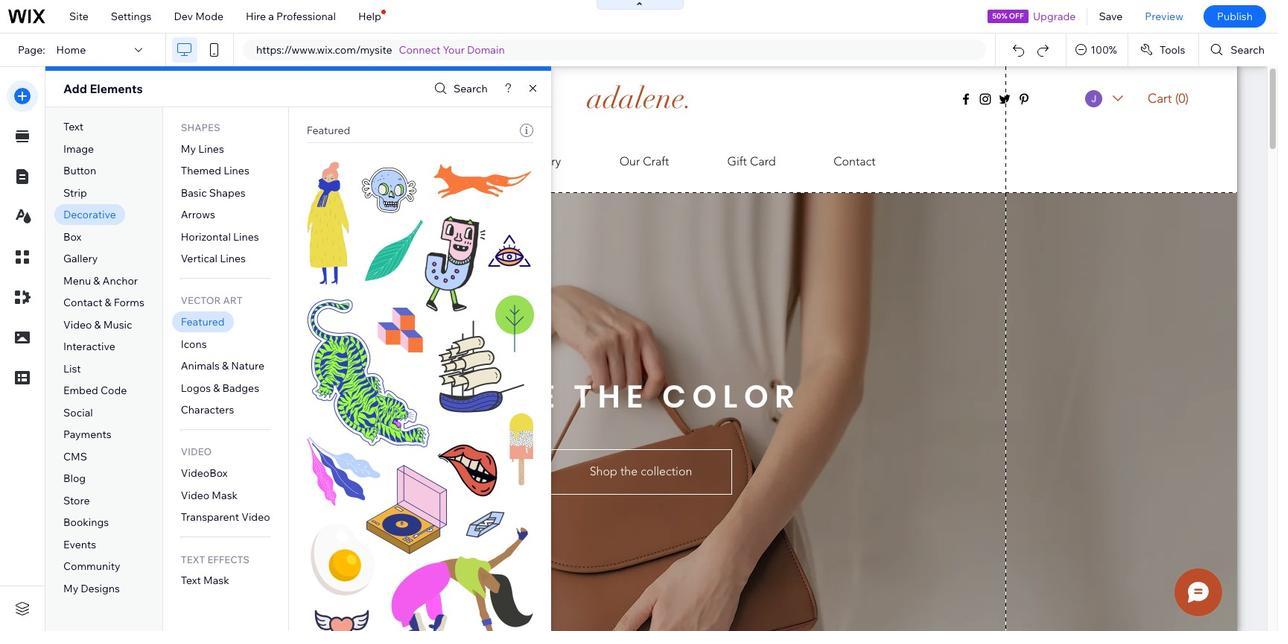 Task type: vqa. For each thing, say whether or not it's contained in the screenshot.
Site Menu
no



Task type: locate. For each thing, give the bounding box(es) containing it.
1 vertical spatial my
[[63, 582, 78, 595]]

music
[[103, 318, 132, 331]]

my up "themed"
[[181, 142, 196, 156]]

featured
[[307, 124, 351, 137], [181, 315, 225, 329]]

shapes down "themed lines"
[[209, 186, 246, 199]]

contact
[[63, 296, 102, 309]]

interactive
[[63, 340, 115, 353]]

decorative
[[63, 208, 116, 221]]

0 vertical spatial my
[[181, 142, 196, 156]]

lines down horizontal lines
[[220, 252, 246, 265]]

vector
[[181, 295, 221, 307]]

& right menu
[[93, 274, 100, 287]]

video
[[63, 318, 92, 331], [181, 446, 212, 458], [181, 489, 210, 502], [242, 511, 270, 524]]

text up image
[[63, 120, 84, 134]]

vertical
[[181, 252, 218, 265]]

my designs
[[63, 582, 120, 595]]

1 vertical spatial search
[[454, 82, 488, 95]]

events
[[63, 538, 96, 551]]

lines for themed lines
[[224, 164, 249, 177]]

text for text
[[63, 120, 84, 134]]

off
[[1010, 11, 1024, 21]]

my for my designs
[[63, 582, 78, 595]]

& for badges
[[213, 381, 220, 395]]

https://www.wix.com/mysite connect your domain
[[256, 43, 505, 57]]

& for forms
[[105, 296, 112, 309]]

text for text mask
[[181, 574, 201, 588]]

save button
[[1088, 0, 1134, 33]]

video mask
[[181, 489, 238, 502]]

mask down text effects on the left bottom
[[203, 574, 229, 588]]

hire
[[246, 10, 266, 23]]

community
[[63, 560, 120, 573]]

lines up vertical lines
[[233, 230, 259, 243]]

publish button
[[1204, 5, 1267, 28]]

0 vertical spatial search
[[1231, 43, 1265, 57]]

store
[[63, 494, 90, 507]]

& left the forms
[[105, 296, 112, 309]]

1 vertical spatial text
[[181, 553, 205, 565]]

icons
[[181, 337, 207, 351]]

& left nature
[[222, 359, 229, 373]]

search down publish on the top right
[[1231, 43, 1265, 57]]

lines up "themed lines"
[[198, 142, 224, 156]]

basic
[[181, 186, 207, 199]]

anchor
[[103, 274, 138, 287]]

0 horizontal spatial search button
[[431, 78, 488, 99]]

text up 'text mask'
[[181, 553, 205, 565]]

1 vertical spatial shapes
[[209, 186, 246, 199]]

& left the music
[[94, 318, 101, 331]]

0 horizontal spatial my
[[63, 582, 78, 595]]

& for nature
[[222, 359, 229, 373]]

payments
[[63, 428, 112, 441]]

https://www.wix.com/mysite
[[256, 43, 392, 57]]

cms
[[63, 450, 87, 463]]

0 horizontal spatial featured
[[181, 315, 225, 329]]

shapes up my lines
[[181, 121, 220, 133]]

&
[[93, 274, 100, 287], [105, 296, 112, 309], [94, 318, 101, 331], [222, 359, 229, 373], [213, 381, 220, 395]]

bookings
[[63, 516, 109, 529]]

1 vertical spatial mask
[[203, 574, 229, 588]]

add elements
[[63, 81, 143, 96]]

my
[[181, 142, 196, 156], [63, 582, 78, 595]]

list
[[63, 362, 81, 375]]

contact & forms
[[63, 296, 144, 309]]

text down text effects on the left bottom
[[181, 574, 201, 588]]

nature
[[231, 359, 265, 373]]

dev
[[174, 10, 193, 23]]

site
[[69, 10, 89, 23]]

transparent video
[[181, 511, 270, 524]]

text effects
[[181, 553, 250, 565]]

search button down publish button
[[1200, 34, 1279, 66]]

0 vertical spatial text
[[63, 120, 84, 134]]

1 horizontal spatial my
[[181, 142, 196, 156]]

menu
[[63, 274, 91, 287]]

vector art
[[181, 295, 243, 307]]

tools
[[1160, 43, 1186, 57]]

search button down your
[[431, 78, 488, 99]]

search down domain
[[454, 82, 488, 95]]

video down videobox
[[181, 489, 210, 502]]

mask for video mask
[[212, 489, 238, 502]]

1 horizontal spatial featured
[[307, 124, 351, 137]]

video for video mask
[[181, 489, 210, 502]]

video & music
[[63, 318, 132, 331]]

& for music
[[94, 318, 101, 331]]

search
[[1231, 43, 1265, 57], [454, 82, 488, 95]]

0 vertical spatial featured
[[307, 124, 351, 137]]

my left designs on the bottom of page
[[63, 582, 78, 595]]

2 vertical spatial text
[[181, 574, 201, 588]]

mask
[[212, 489, 238, 502], [203, 574, 229, 588]]

preview
[[1146, 10, 1184, 23]]

lines
[[198, 142, 224, 156], [224, 164, 249, 177], [233, 230, 259, 243], [220, 252, 246, 265]]

video down contact
[[63, 318, 92, 331]]

a
[[268, 10, 274, 23]]

menu & anchor
[[63, 274, 138, 287]]

themed
[[181, 164, 221, 177]]

0 vertical spatial mask
[[212, 489, 238, 502]]

video for video
[[181, 446, 212, 458]]

1 horizontal spatial search button
[[1200, 34, 1279, 66]]

video up videobox
[[181, 446, 212, 458]]

0 vertical spatial shapes
[[181, 121, 220, 133]]

characters
[[181, 403, 234, 417]]

text
[[63, 120, 84, 134], [181, 553, 205, 565], [181, 574, 201, 588]]

mask up transparent video
[[212, 489, 238, 502]]

lines up basic shapes
[[224, 164, 249, 177]]

save
[[1099, 10, 1123, 23]]

designs
[[81, 582, 120, 595]]

search button
[[1200, 34, 1279, 66], [431, 78, 488, 99]]

vertical lines
[[181, 252, 246, 265]]

shapes
[[181, 121, 220, 133], [209, 186, 246, 199]]

& right logos
[[213, 381, 220, 395]]



Task type: describe. For each thing, give the bounding box(es) containing it.
50%
[[993, 11, 1008, 21]]

transparent
[[181, 511, 239, 524]]

1 vertical spatial search button
[[431, 78, 488, 99]]

100% button
[[1067, 34, 1128, 66]]

your
[[443, 43, 465, 57]]

art
[[223, 295, 243, 307]]

video for video & music
[[63, 318, 92, 331]]

mask for text mask
[[203, 574, 229, 588]]

animals & nature
[[181, 359, 265, 373]]

blog
[[63, 472, 86, 485]]

mode
[[195, 10, 224, 23]]

forms
[[114, 296, 144, 309]]

themed lines
[[181, 164, 249, 177]]

arrows
[[181, 208, 215, 221]]

1 vertical spatial featured
[[181, 315, 225, 329]]

logos
[[181, 381, 211, 395]]

strip
[[63, 186, 87, 199]]

basic shapes
[[181, 186, 246, 199]]

badges
[[222, 381, 259, 395]]

lines for horizontal lines
[[233, 230, 259, 243]]

logos & badges
[[181, 381, 259, 395]]

hire a professional
[[246, 10, 336, 23]]

dev mode
[[174, 10, 224, 23]]

& for anchor
[[93, 274, 100, 287]]

upgrade
[[1033, 10, 1076, 23]]

elements
[[90, 81, 143, 96]]

embed
[[63, 384, 98, 397]]

professional
[[276, 10, 336, 23]]

add
[[63, 81, 87, 96]]

my lines
[[181, 142, 224, 156]]

1 horizontal spatial search
[[1231, 43, 1265, 57]]

effects
[[207, 553, 250, 565]]

home
[[56, 43, 86, 57]]

0 vertical spatial search button
[[1200, 34, 1279, 66]]

gallery
[[63, 252, 98, 265]]

videobox
[[181, 467, 228, 480]]

horizontal
[[181, 230, 231, 243]]

50% off
[[993, 11, 1024, 21]]

tools button
[[1129, 34, 1199, 66]]

my for my lines
[[181, 142, 196, 156]]

lines for my lines
[[198, 142, 224, 156]]

100%
[[1091, 43, 1118, 57]]

lines for vertical lines
[[220, 252, 246, 265]]

preview button
[[1134, 0, 1195, 33]]

0 horizontal spatial search
[[454, 82, 488, 95]]

video right transparent at bottom
[[242, 511, 270, 524]]

domain
[[467, 43, 505, 57]]

help
[[358, 10, 381, 23]]

publish
[[1217, 10, 1253, 23]]

settings
[[111, 10, 152, 23]]

box
[[63, 230, 81, 243]]

text for text effects
[[181, 553, 205, 565]]

connect
[[399, 43, 441, 57]]

horizontal lines
[[181, 230, 259, 243]]

embed code
[[63, 384, 127, 397]]

text mask
[[181, 574, 229, 588]]

code
[[101, 384, 127, 397]]

animals
[[181, 359, 220, 373]]

image
[[63, 142, 94, 156]]

button
[[63, 164, 96, 177]]

social
[[63, 406, 93, 419]]



